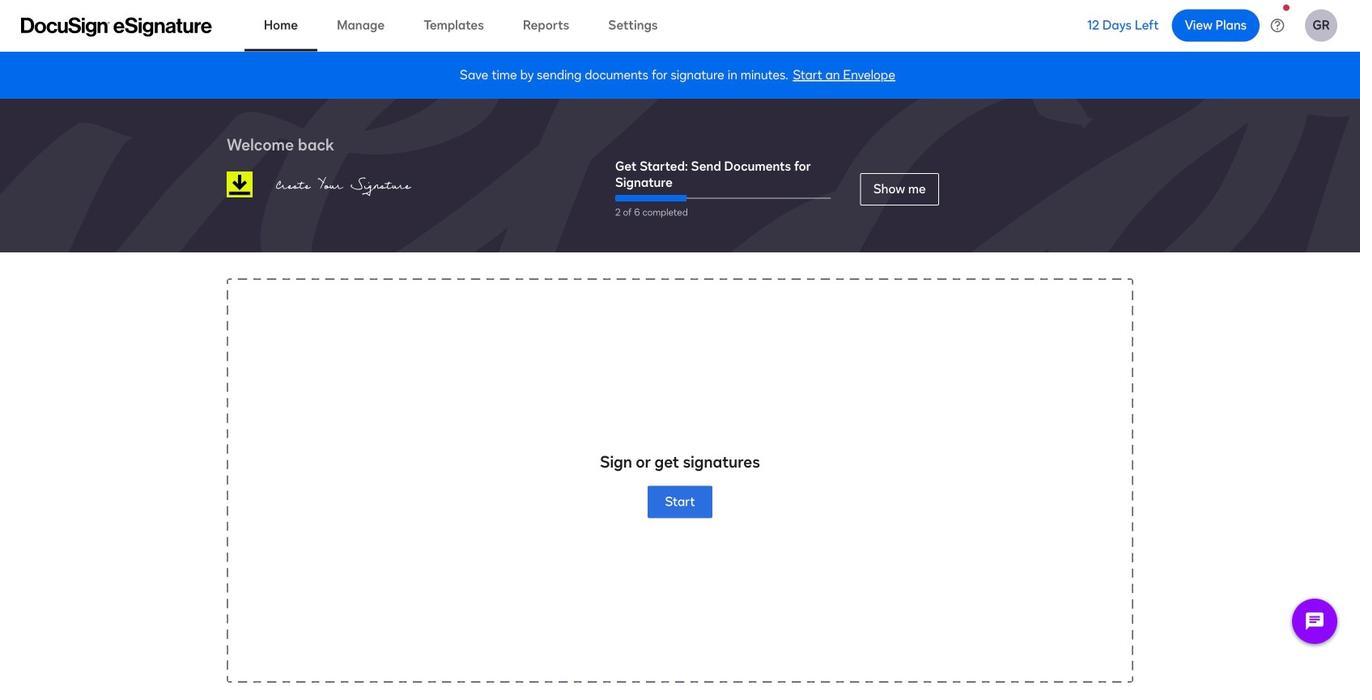 Task type: vqa. For each thing, say whether or not it's contained in the screenshot.
VIEW FOLDERS image
no



Task type: describe. For each thing, give the bounding box(es) containing it.
docusign esignature image
[[21, 17, 212, 37]]



Task type: locate. For each thing, give the bounding box(es) containing it.
docusignlogo image
[[227, 172, 253, 198]]



